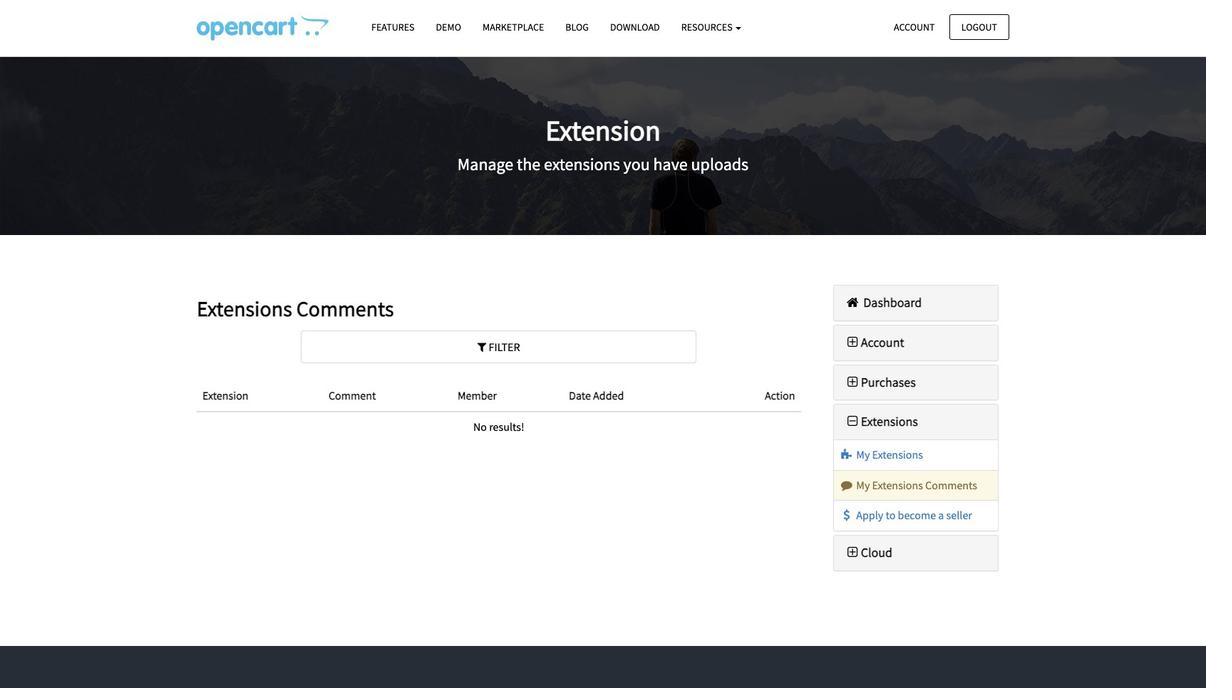 Task type: vqa. For each thing, say whether or not it's contained in the screenshot.
"8BX,"
no



Task type: describe. For each thing, give the bounding box(es) containing it.
extension for extension
[[202, 389, 249, 403]]

date
[[569, 389, 591, 403]]

extension for extension manage the extensions you have uploads
[[546, 112, 661, 148]]

dashboard
[[861, 294, 922, 311]]

apply to become a seller
[[854, 509, 972, 523]]

minus square o image
[[845, 416, 861, 429]]

logout
[[962, 20, 998, 33]]

1 vertical spatial comments
[[926, 478, 978, 493]]

plus square o image for account
[[845, 336, 861, 349]]

opencart - extensions image
[[197, 15, 329, 41]]

extensions link
[[845, 414, 918, 430]]

my for extensions
[[857, 448, 870, 462]]

1 vertical spatial account
[[861, 334, 905, 351]]

you
[[624, 153, 650, 175]]

extensions
[[544, 153, 620, 175]]

no results!
[[473, 420, 524, 434]]

0 vertical spatial account
[[894, 20, 935, 33]]

manage
[[458, 153, 514, 175]]

my for my extensions
[[857, 478, 870, 493]]

comment image
[[840, 480, 854, 491]]

filter button
[[301, 330, 697, 363]]

become
[[898, 509, 936, 523]]

uploads
[[691, 153, 749, 175]]

purchases link
[[845, 374, 916, 390]]

comment
[[329, 389, 376, 403]]

my extensions
[[854, 448, 923, 462]]

my extensions link
[[840, 448, 923, 462]]

a
[[939, 509, 944, 523]]

member
[[458, 389, 497, 403]]

usd image
[[840, 510, 854, 521]]

demo
[[436, 21, 461, 34]]

logout link
[[950, 14, 1010, 40]]

my extensions comments link
[[840, 478, 978, 493]]



Task type: locate. For each thing, give the bounding box(es) containing it.
0 horizontal spatial comments
[[296, 295, 394, 322]]

demo link
[[425, 15, 472, 40]]

account link for the dashboard link
[[845, 334, 905, 351]]

apply to become a seller link
[[840, 509, 972, 523]]

plus square o image up minus square o image
[[845, 376, 861, 389]]

1 my from the top
[[857, 448, 870, 462]]

2 vertical spatial plus square o image
[[845, 547, 861, 560]]

account left logout
[[894, 20, 935, 33]]

seller
[[947, 509, 972, 523]]

features link
[[361, 15, 425, 40]]

my
[[857, 448, 870, 462], [857, 478, 870, 493]]

account link up purchases link at the bottom right
[[845, 334, 905, 351]]

account link left the logout link
[[882, 14, 947, 40]]

home image
[[845, 297, 861, 309]]

resources
[[681, 21, 735, 34]]

extension manage the extensions you have uploads
[[458, 112, 749, 175]]

filter
[[487, 340, 520, 354]]

1 horizontal spatial extension
[[546, 112, 661, 148]]

filter image
[[478, 341, 487, 353]]

plus square o image down usd image
[[845, 547, 861, 560]]

plus square o image
[[845, 336, 861, 349], [845, 376, 861, 389], [845, 547, 861, 560]]

3 plus square o image from the top
[[845, 547, 861, 560]]

1 vertical spatial account link
[[845, 334, 905, 351]]

the
[[517, 153, 541, 175]]

1 vertical spatial my
[[857, 478, 870, 493]]

2 plus square o image from the top
[[845, 376, 861, 389]]

0 vertical spatial my
[[857, 448, 870, 462]]

0 vertical spatial account link
[[882, 14, 947, 40]]

added
[[593, 389, 624, 403]]

download
[[610, 21, 660, 34]]

1 plus square o image from the top
[[845, 336, 861, 349]]

account
[[894, 20, 935, 33], [861, 334, 905, 351]]

have
[[654, 153, 688, 175]]

blog
[[566, 21, 589, 34]]

0 horizontal spatial extension
[[202, 389, 249, 403]]

0 vertical spatial plus square o image
[[845, 336, 861, 349]]

features
[[371, 21, 415, 34]]

2 my from the top
[[857, 478, 870, 493]]

0 vertical spatial comments
[[296, 295, 394, 322]]

1 vertical spatial plus square o image
[[845, 376, 861, 389]]

date added
[[569, 389, 624, 403]]

cloud link
[[845, 545, 893, 561]]

comments
[[296, 295, 394, 322], [926, 478, 978, 493]]

purchases
[[861, 374, 916, 390]]

plus square o image inside purchases link
[[845, 376, 861, 389]]

extension inside the "extension manage the extensions you have uploads"
[[546, 112, 661, 148]]

plus square o image for purchases
[[845, 376, 861, 389]]

blog link
[[555, 15, 600, 40]]

account link
[[882, 14, 947, 40], [845, 334, 905, 351]]

extensions comments
[[197, 295, 394, 322]]

plus square o image inside cloud link
[[845, 547, 861, 560]]

results!
[[489, 420, 524, 434]]

my extensions comments
[[854, 478, 978, 493]]

puzzle piece image
[[840, 449, 854, 461]]

cloud
[[861, 545, 893, 561]]

marketplace
[[483, 21, 544, 34]]

resources link
[[671, 15, 753, 40]]

dashboard link
[[845, 294, 922, 311]]

download link
[[600, 15, 671, 40]]

plus square o image down home image
[[845, 336, 861, 349]]

action
[[765, 389, 795, 403]]

1 horizontal spatial comments
[[926, 478, 978, 493]]

to
[[886, 509, 896, 523]]

extension
[[546, 112, 661, 148], [202, 389, 249, 403]]

account down the dashboard link
[[861, 334, 905, 351]]

no
[[473, 420, 487, 434]]

0 vertical spatial extension
[[546, 112, 661, 148]]

plus square o image for cloud
[[845, 547, 861, 560]]

extensions
[[197, 295, 292, 322], [861, 414, 918, 430], [872, 448, 923, 462], [872, 478, 923, 493]]

my right comment "icon"
[[857, 478, 870, 493]]

marketplace link
[[472, 15, 555, 40]]

1 vertical spatial extension
[[202, 389, 249, 403]]

my right puzzle piece icon
[[857, 448, 870, 462]]

account link for features link
[[882, 14, 947, 40]]

apply
[[857, 509, 884, 523]]



